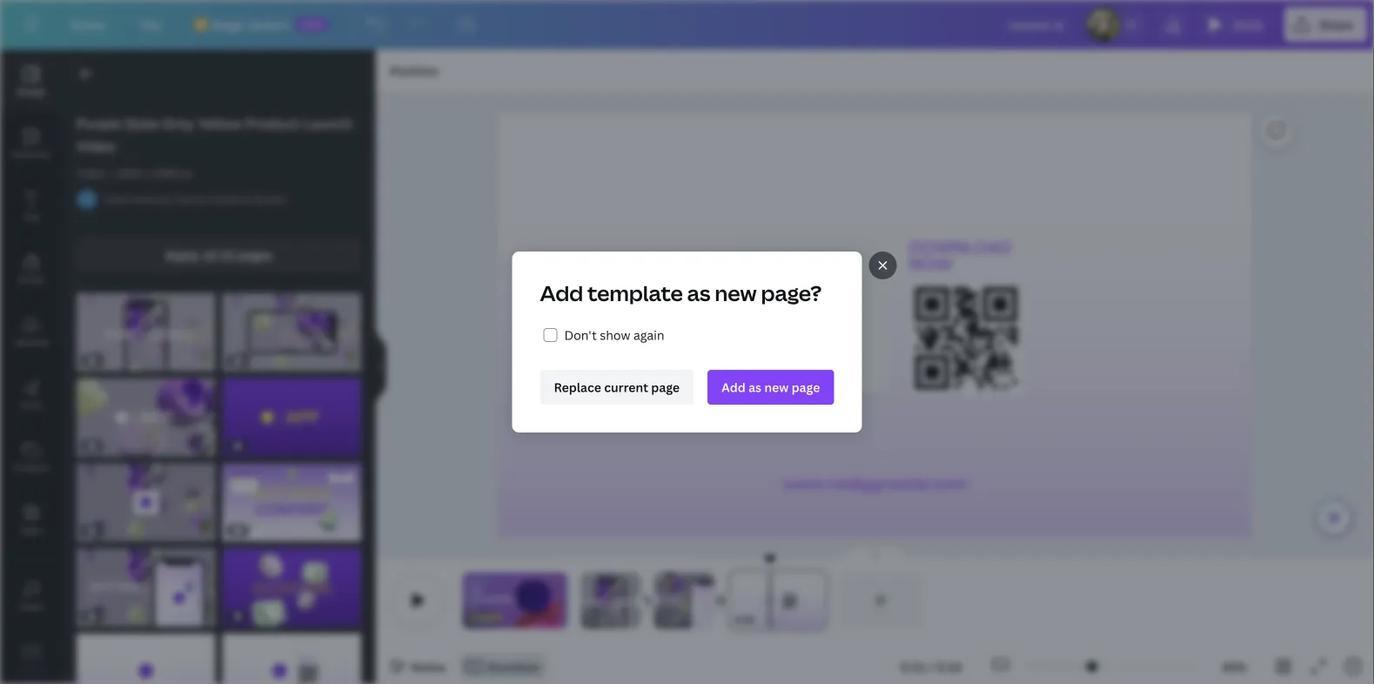 Task type: describe. For each thing, give the bounding box(es) containing it.
5.0s
[[470, 612, 491, 627]]

ai up try our newest ai
[[584, 581, 589, 584]]

text button
[[0, 175, 63, 238]]

2 video from the top
[[77, 166, 105, 180]]

0 horizontal spatial new
[[715, 279, 757, 307]]

product
[[245, 114, 299, 133]]

newest inside "try our newest ai sign up now!"
[[486, 596, 517, 603]]

trimming, start edge slider for 5.0s
[[463, 573, 475, 628]]

videos button
[[0, 627, 63, 684]]

audio
[[19, 600, 44, 612]]

don't show again
[[564, 327, 665, 343]]

elements button
[[0, 112, 63, 175]]

10
[[220, 247, 235, 263]]

1.8s
[[588, 612, 608, 627]]

canva
[[175, 192, 206, 206]]

14.0s button
[[1198, 7, 1277, 42]]

magic switch
[[212, 16, 290, 33]]

new inside button
[[764, 379, 789, 396]]

current
[[604, 379, 648, 396]]

canva creative studio element
[[77, 189, 97, 210]]

view more by canva creative studio button
[[104, 191, 286, 208]]

template
[[588, 279, 683, 307]]

2.2s button
[[661, 611, 681, 628]]

2.2s
[[661, 612, 681, 627]]

px
[[181, 166, 192, 180]]

our for try our newest ai sign up now!
[[469, 596, 484, 603]]

apply all 10 pages button
[[77, 238, 361, 272]]

more
[[131, 192, 157, 206]]

apps button
[[0, 488, 63, 551]]

projects
[[14, 461, 49, 473]]

studio
[[253, 192, 286, 206]]

try our newest ai
[[567, 588, 616, 612]]

purple
[[77, 114, 121, 133]]

don't
[[564, 327, 597, 343]]

trimming, end edge slider for 2.2s
[[701, 573, 714, 628]]

/
[[928, 658, 933, 675]]

brand
[[19, 273, 44, 285]]

projects button
[[0, 426, 63, 488]]

4.8s
[[734, 612, 755, 627]]

our for try our newest ai
[[567, 596, 582, 603]]

x
[[144, 166, 149, 180]]

videos
[[17, 663, 46, 675]]

download now
[[910, 241, 1012, 273]]

try for try our newest ai sign up now!
[[469, 588, 483, 595]]

1080
[[152, 166, 178, 180]]

apps
[[21, 524, 42, 536]]

5.0s button
[[470, 611, 491, 628]]

introducing button
[[561, 572, 660, 642]]

page?
[[761, 279, 822, 307]]

switch
[[250, 16, 290, 33]]

newest up "try our newest ai sign up now!"
[[469, 581, 485, 584]]

sign
[[474, 616, 482, 619]]

Page title text field
[[763, 611, 770, 628]]

creative
[[208, 192, 251, 206]]

draw button
[[0, 363, 63, 426]]

magic
[[212, 16, 247, 33]]

view
[[104, 192, 128, 206]]

pages
[[238, 247, 272, 263]]

ai up "try our newest ai sign up now!"
[[486, 581, 490, 584]]

by
[[160, 192, 172, 206]]

trimming, end edge slider for 5.0s
[[555, 573, 567, 628]]

now!
[[488, 616, 496, 619]]

slate
[[125, 114, 159, 133]]

new
[[302, 18, 324, 30]]

yellow
[[198, 114, 242, 133]]

brand button
[[0, 238, 63, 300]]

ai inside "try our newest ai sign up now!"
[[469, 605, 478, 612]]

view more by canva creative studio
[[104, 192, 286, 206]]

apply
[[165, 247, 200, 263]]

show
[[600, 327, 631, 343]]

anytime
[[644, 597, 680, 605]]

replace current page
[[554, 379, 680, 396]]

again
[[634, 327, 665, 343]]

newest inside try our newest ai
[[584, 596, 616, 603]]



Task type: vqa. For each thing, say whether or not it's contained in the screenshot.
Design
yes



Task type: locate. For each thing, give the bounding box(es) containing it.
1 trimming, start edge slider from the left
[[463, 573, 475, 628]]

side panel tab list
[[0, 50, 63, 684]]

video up "canva creative studio" image
[[77, 166, 105, 180]]

notes
[[411, 658, 446, 675]]

2 trimming, start edge slider from the left
[[581, 573, 594, 628]]

1 newest ai from the left
[[469, 581, 490, 584]]

video
[[77, 137, 115, 155], [77, 166, 105, 180]]

1 horizontal spatial new
[[764, 379, 789, 396]]

introducing
[[582, 599, 640, 607]]

1 horizontal spatial add
[[722, 379, 746, 396]]

2 trimming, end edge slider from the left
[[628, 573, 640, 628]]

trimming, end edge slider left 1.8s at the bottom of page
[[555, 573, 567, 628]]

trimming, end edge slider for 1.8s
[[628, 573, 640, 628]]

1920 x 1080 px
[[116, 166, 192, 180]]

trimming, end edge slider inside anytime button
[[701, 573, 714, 628]]

1 page from the left
[[651, 379, 680, 396]]

0 vertical spatial as
[[687, 279, 711, 307]]

1 video from the top
[[77, 137, 115, 155]]

0 vertical spatial video
[[77, 137, 115, 155]]

draw
[[20, 399, 42, 410]]

our inside "try our newest ai sign up now!"
[[469, 596, 484, 603]]

apply all 10 pages
[[165, 247, 272, 263]]

3 trimming, start edge slider from the left
[[654, 573, 667, 628]]

add as new page button
[[708, 370, 834, 405]]

design button
[[0, 50, 63, 112]]

trimming, end edge slider inside introducing button
[[628, 573, 640, 628]]

newest
[[469, 581, 485, 584], [567, 581, 583, 584], [486, 596, 517, 603], [584, 596, 616, 603]]

our
[[469, 596, 484, 603], [567, 596, 582, 603]]

1 vertical spatial as
[[749, 379, 761, 396]]

trimming, end edge slider left anytime
[[628, 573, 640, 628]]

text
[[23, 211, 40, 222]]

grey
[[162, 114, 194, 133]]

download
[[910, 241, 1012, 258]]

uploads
[[14, 336, 49, 348]]

elements
[[12, 148, 51, 160]]

home
[[70, 16, 105, 33]]

3 trimming, end edge slider from the left
[[701, 573, 714, 628]]

hide pages image
[[833, 547, 917, 560]]

design
[[17, 85, 46, 97]]

anytime button
[[635, 572, 734, 660]]

trimming, start edge slider
[[463, 573, 475, 628], [581, 573, 594, 628], [654, 573, 667, 628], [728, 573, 743, 628]]

1 our from the left
[[469, 596, 484, 603]]

hide image
[[375, 325, 386, 409]]

duration
[[488, 658, 540, 675]]

1 horizontal spatial page
[[792, 379, 820, 396]]

1 trimming, end edge slider from the left
[[555, 573, 567, 628]]

www.reallygreatai.com
[[783, 477, 967, 493]]

our inside try our newest ai
[[567, 596, 582, 603]]

ai inside try our newest ai
[[567, 605, 576, 612]]

Design title text field
[[994, 7, 1079, 42]]

as inside button
[[749, 379, 761, 396]]

0 vertical spatial add
[[540, 279, 583, 307]]

2 try from the left
[[567, 588, 581, 595]]

2 page from the left
[[792, 379, 820, 396]]

0 vertical spatial new
[[715, 279, 757, 307]]

1.8s button
[[588, 611, 608, 628]]

newest up try our newest ai
[[567, 581, 583, 584]]

new
[[715, 279, 757, 307], [764, 379, 789, 396]]

try inside "try our newest ai sign up now!"
[[469, 588, 483, 595]]

trimming, start edge slider for 1.8s
[[581, 573, 594, 628]]

up
[[483, 616, 487, 619]]

ai
[[486, 581, 490, 584], [584, 581, 589, 584], [469, 605, 478, 612], [567, 605, 576, 612]]

1 horizontal spatial our
[[567, 596, 582, 603]]

0:14
[[936, 658, 962, 675]]

launch
[[303, 114, 352, 133]]

newest up 1.8s at the bottom of page
[[584, 596, 616, 603]]

newest up now!
[[486, 596, 517, 603]]

1 try from the left
[[469, 588, 483, 595]]

0:11 / 0:14
[[900, 658, 962, 675]]

duration button
[[460, 653, 547, 681]]

as
[[687, 279, 711, 307], [749, 379, 761, 396]]

video inside purple slate grey yellow product launch video
[[77, 137, 115, 155]]

0:11
[[900, 658, 925, 675]]

newest ai
[[469, 581, 490, 584], [567, 581, 589, 584]]

try for try our newest ai
[[567, 588, 581, 595]]

notes button
[[383, 653, 453, 681]]

trimming, end edge slider right 2.2s
[[701, 573, 714, 628]]

ai left "1.8s" button
[[567, 605, 576, 612]]

home link
[[56, 7, 119, 42]]

0 horizontal spatial add
[[540, 279, 583, 307]]

purple slate grey yellow product launch video
[[77, 114, 352, 155]]

0 horizontal spatial try
[[469, 588, 483, 595]]

4 trimming, start edge slider from the left
[[728, 573, 743, 628]]

0 horizontal spatial as
[[687, 279, 711, 307]]

1 horizontal spatial try
[[567, 588, 581, 595]]

0 horizontal spatial page
[[651, 379, 680, 396]]

try inside try our newest ai
[[567, 588, 581, 595]]

now
[[910, 257, 953, 273]]

0 horizontal spatial our
[[469, 596, 484, 603]]

all
[[203, 247, 217, 263]]

1 horizontal spatial as
[[749, 379, 761, 396]]

0 horizontal spatial newest ai
[[469, 581, 490, 584]]

add
[[540, 279, 583, 307], [722, 379, 746, 396]]

add inside button
[[722, 379, 746, 396]]

4 trimming, end edge slider from the left
[[813, 573, 828, 628]]

replace
[[554, 379, 601, 396]]

uploads button
[[0, 300, 63, 363]]

video down purple
[[77, 137, 115, 155]]

1920
[[116, 166, 141, 180]]

1 horizontal spatial newest ai
[[567, 581, 589, 584]]

trimming, start edge slider for 2.2s
[[654, 573, 667, 628]]

main menu bar
[[0, 0, 1374, 50]]

ai up sign
[[469, 605, 478, 612]]

add for add template as new page?
[[540, 279, 583, 307]]

page
[[651, 379, 680, 396], [792, 379, 820, 396]]

canva assistant image
[[1324, 507, 1345, 528]]

1 vertical spatial new
[[764, 379, 789, 396]]

canva creative studio image
[[77, 189, 97, 210]]

audio button
[[0, 565, 63, 627]]

2 newest ai from the left
[[567, 581, 589, 584]]

1 vertical spatial video
[[77, 166, 105, 180]]

add template as new page?
[[540, 279, 822, 307]]

1 vertical spatial add
[[722, 379, 746, 396]]

try our newest ai sign up now!
[[469, 588, 517, 619]]

4.8s button
[[734, 611, 755, 628]]

newest ai up "try our newest ai sign up now!"
[[469, 581, 490, 584]]

add for add as new page
[[722, 379, 746, 396]]

newest ai up try our newest ai
[[567, 581, 589, 584]]

14.0s
[[1232, 16, 1263, 33]]

2 our from the left
[[567, 596, 582, 603]]

add as new page
[[722, 379, 820, 396]]

trimming, end edge slider right page title text box
[[813, 573, 828, 628]]

try
[[469, 588, 483, 595], [567, 588, 581, 595]]

trimming, end edge slider
[[555, 573, 567, 628], [628, 573, 640, 628], [701, 573, 714, 628], [813, 573, 828, 628]]

replace current page button
[[540, 370, 694, 405]]



